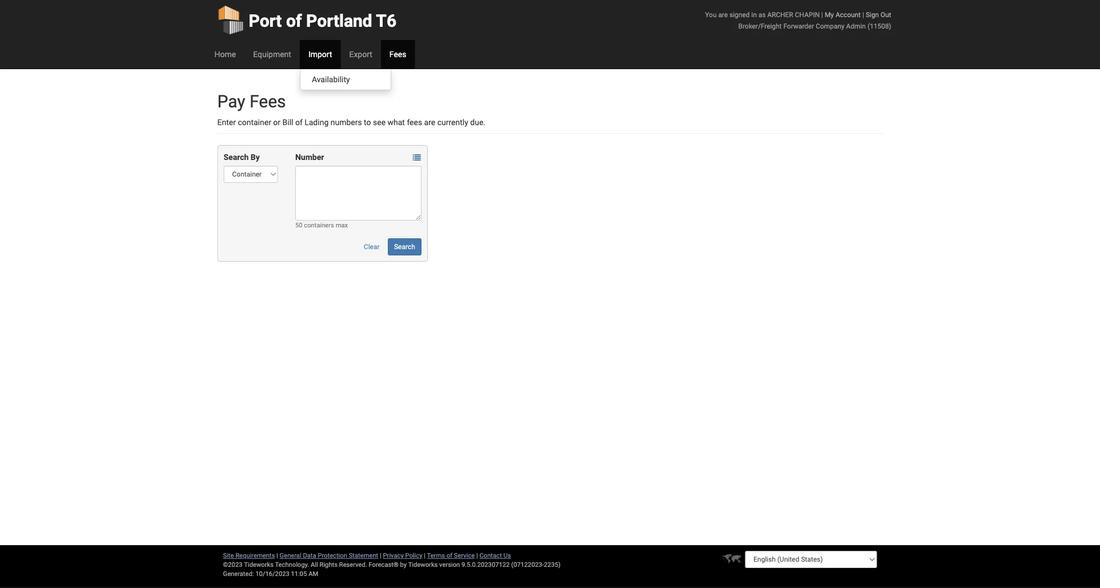 Task type: describe. For each thing, give the bounding box(es) containing it.
am
[[309, 570, 318, 577]]

all
[[311, 561, 318, 568]]

search for search
[[394, 243, 415, 251]]

| up 9.5.0.202307122
[[477, 552, 478, 559]]

general data protection statement link
[[280, 552, 378, 559]]

privacy
[[383, 552, 404, 559]]

port of portland t6 link
[[217, 0, 397, 40]]

currently
[[438, 117, 469, 127]]

site requirements | general data protection statement | privacy policy | terms of service | contact us ©2023 tideworks technology. all rights reserved. forecast® by tideworks version 9.5.0.202307122 (07122023-2235) generated: 10/16/2023 11:05 am
[[223, 552, 561, 577]]

numbers
[[331, 117, 362, 127]]

clear
[[364, 243, 380, 251]]

| up 'tideworks'
[[424, 552, 426, 559]]

equipment button
[[245, 40, 300, 69]]

home button
[[206, 40, 245, 69]]

terms
[[427, 552, 445, 559]]

enter container or bill of lading numbers to see what fees are currently due.
[[217, 117, 486, 127]]

fees button
[[381, 40, 415, 69]]

you are signed in as archer chapin | my account | sign out broker/freight forwarder company admin (11508)
[[706, 11, 892, 30]]

number
[[295, 152, 324, 162]]

max
[[336, 221, 348, 229]]

privacy policy link
[[383, 552, 423, 559]]

chapin
[[795, 11, 820, 19]]

you
[[706, 11, 717, 19]]

1 vertical spatial of
[[295, 117, 303, 127]]

policy
[[405, 552, 423, 559]]

my account link
[[825, 11, 861, 19]]

| left sign
[[863, 11, 865, 19]]

of inside port of portland t6 link
[[286, 11, 302, 31]]

Number text field
[[295, 166, 422, 221]]

pay
[[217, 91, 245, 111]]

reserved.
[[339, 561, 367, 568]]

home
[[215, 49, 236, 59]]

container
[[238, 117, 271, 127]]

(07122023-
[[512, 561, 544, 568]]

export
[[349, 49, 373, 59]]

site requirements link
[[223, 552, 275, 559]]

archer
[[768, 11, 794, 19]]

protection
[[318, 552, 347, 559]]

t6
[[376, 11, 397, 31]]

show list image
[[413, 153, 421, 161]]

| up forecast®
[[380, 552, 382, 559]]

port
[[249, 11, 282, 31]]

availability link
[[301, 72, 391, 87]]

due.
[[470, 117, 486, 127]]

data
[[303, 552, 316, 559]]

11:05
[[291, 570, 307, 577]]

(11508)
[[868, 22, 892, 30]]

fees inside "dropdown button"
[[390, 49, 407, 59]]



Task type: locate. For each thing, give the bounding box(es) containing it.
forecast®
[[369, 561, 399, 568]]

are
[[719, 11, 728, 19], [424, 117, 436, 127]]

port of portland t6
[[249, 11, 397, 31]]

as
[[759, 11, 766, 19]]

©2023 tideworks
[[223, 561, 274, 568]]

technology.
[[275, 561, 309, 568]]

1 horizontal spatial are
[[719, 11, 728, 19]]

sign
[[866, 11, 879, 19]]

import button
[[300, 40, 341, 69]]

search button
[[388, 238, 422, 255]]

contact
[[480, 552, 502, 559]]

are right you
[[719, 11, 728, 19]]

out
[[881, 11, 892, 19]]

my
[[825, 11, 834, 19]]

search inside button
[[394, 243, 415, 251]]

requirements
[[236, 552, 275, 559]]

by
[[251, 152, 260, 162]]

fees
[[390, 49, 407, 59], [250, 91, 286, 111]]

service
[[454, 552, 475, 559]]

signed
[[730, 11, 750, 19]]

lading
[[305, 117, 329, 127]]

general
[[280, 552, 302, 559]]

1 vertical spatial search
[[394, 243, 415, 251]]

1 horizontal spatial fees
[[390, 49, 407, 59]]

10/16/2023
[[256, 570, 290, 577]]

contact us link
[[480, 552, 511, 559]]

9.5.0.202307122
[[462, 561, 510, 568]]

fees
[[407, 117, 422, 127]]

2235)
[[544, 561, 561, 568]]

to
[[364, 117, 371, 127]]

0 horizontal spatial search
[[224, 152, 249, 162]]

search for search by
[[224, 152, 249, 162]]

0 vertical spatial of
[[286, 11, 302, 31]]

of
[[286, 11, 302, 31], [295, 117, 303, 127], [447, 552, 453, 559]]

version
[[440, 561, 460, 568]]

account
[[836, 11, 861, 19]]

| left general
[[277, 552, 278, 559]]

see
[[373, 117, 386, 127]]

terms of service link
[[427, 552, 475, 559]]

in
[[752, 11, 757, 19]]

|
[[822, 11, 823, 19], [863, 11, 865, 19], [277, 552, 278, 559], [380, 552, 382, 559], [424, 552, 426, 559], [477, 552, 478, 559]]

of right the port
[[286, 11, 302, 31]]

generated:
[[223, 570, 254, 577]]

of up version
[[447, 552, 453, 559]]

clear button
[[358, 238, 386, 255]]

0 horizontal spatial are
[[424, 117, 436, 127]]

enter
[[217, 117, 236, 127]]

0 vertical spatial are
[[719, 11, 728, 19]]

or
[[273, 117, 281, 127]]

broker/freight
[[739, 22, 782, 30]]

portland
[[306, 11, 372, 31]]

of inside site requirements | general data protection statement | privacy policy | terms of service | contact us ©2023 tideworks technology. all rights reserved. forecast® by tideworks version 9.5.0.202307122 (07122023-2235) generated: 10/16/2023 11:05 am
[[447, 552, 453, 559]]

site
[[223, 552, 234, 559]]

are right fees
[[424, 117, 436, 127]]

pay fees
[[217, 91, 286, 111]]

forwarder
[[784, 22, 815, 30]]

50
[[295, 221, 303, 229]]

fees up or
[[250, 91, 286, 111]]

sign out link
[[866, 11, 892, 19]]

2 vertical spatial of
[[447, 552, 453, 559]]

0 vertical spatial fees
[[390, 49, 407, 59]]

1 horizontal spatial search
[[394, 243, 415, 251]]

statement
[[349, 552, 378, 559]]

0 vertical spatial search
[[224, 152, 249, 162]]

1 vertical spatial are
[[424, 117, 436, 127]]

search
[[224, 152, 249, 162], [394, 243, 415, 251]]

us
[[504, 552, 511, 559]]

import
[[309, 49, 332, 59]]

| left the my
[[822, 11, 823, 19]]

company
[[816, 22, 845, 30]]

equipment
[[253, 49, 291, 59]]

export button
[[341, 40, 381, 69]]

of right bill
[[295, 117, 303, 127]]

0 horizontal spatial fees
[[250, 91, 286, 111]]

by
[[400, 561, 407, 568]]

admin
[[847, 22, 866, 30]]

are inside you are signed in as archer chapin | my account | sign out broker/freight forwarder company admin (11508)
[[719, 11, 728, 19]]

fees down "t6"
[[390, 49, 407, 59]]

bill
[[283, 117, 293, 127]]

1 vertical spatial fees
[[250, 91, 286, 111]]

rights
[[320, 561, 338, 568]]

what
[[388, 117, 405, 127]]

search right clear button
[[394, 243, 415, 251]]

search left the by
[[224, 152, 249, 162]]

tideworks
[[408, 561, 438, 568]]

containers
[[304, 221, 334, 229]]

availability
[[312, 75, 350, 84]]

50 containers max
[[295, 221, 348, 229]]

search by
[[224, 152, 260, 162]]



Task type: vqa. For each thing, say whether or not it's contained in the screenshot.
applying
no



